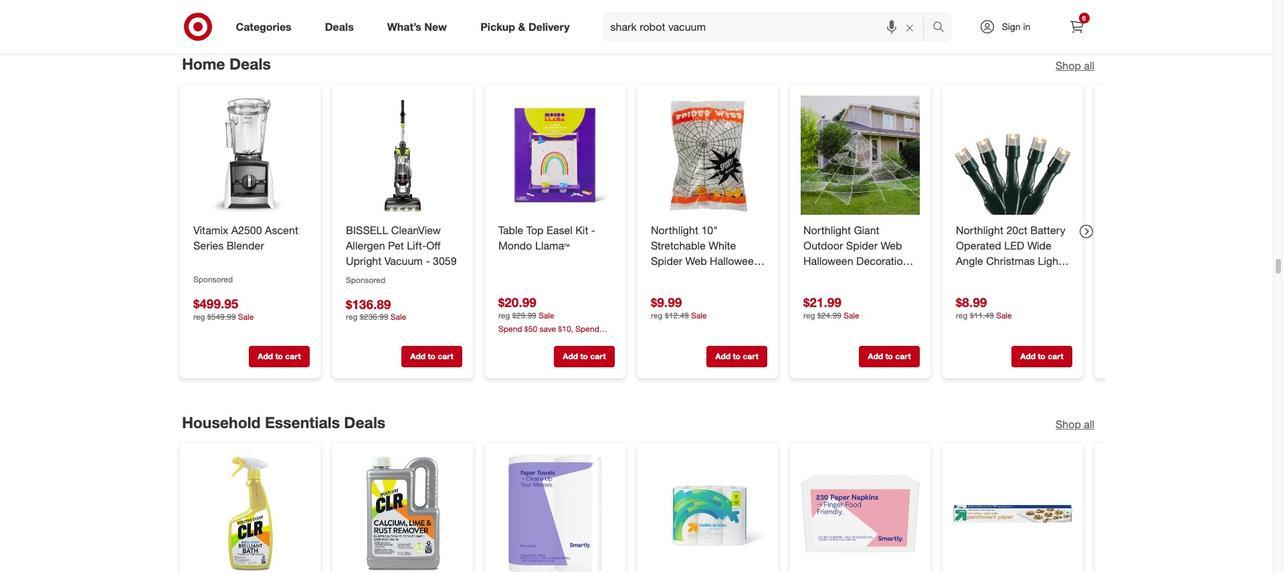 Task type: vqa. For each thing, say whether or not it's contained in the screenshot.


Task type: locate. For each thing, give the bounding box(es) containing it.
northlight 10" stretchable white spider web halloween decoration image
[[648, 95, 767, 215], [648, 95, 767, 215]]

to for northlight 10" stretchable white spider web halloween decoration
[[733, 351, 741, 361]]

reg down $8.99
[[956, 310, 968, 320]]

northlight up operated
[[956, 223, 1004, 237]]

add to cart for bissell cleanview allergen pet lift-off upright vacuum - 3059
[[410, 351, 453, 361]]

1 vertical spatial web
[[685, 254, 707, 267]]

0 vertical spatial shop all link
[[1056, 58, 1095, 73]]

2 halloween from the left
[[804, 254, 854, 267]]

new
[[425, 20, 447, 33]]

what's new link
[[376, 12, 464, 41]]

1 shop from the top
[[1056, 59, 1081, 72]]

2 horizontal spatial northlight
[[956, 223, 1004, 237]]

sale for $20.99
[[539, 310, 554, 320]]

shop all link
[[1056, 58, 1095, 73], [1056, 417, 1095, 432]]

5 add to cart button from the left
[[859, 346, 920, 367]]

search button
[[927, 12, 959, 44]]

1 horizontal spatial halloween
[[804, 254, 854, 267]]

0 horizontal spatial white
[[709, 239, 736, 252]]

0 vertical spatial all
[[1084, 59, 1095, 72]]

sponsored down 6
[[1066, 27, 1105, 37]]

4 to from the left
[[733, 351, 741, 361]]

1 add to cart from the left
[[258, 351, 301, 361]]

$20.99
[[498, 294, 536, 310]]

0 horizontal spatial decoration
[[651, 269, 703, 283]]

parchment paper roll - 50 sq ft - up & up™ image
[[953, 455, 1073, 572], [953, 455, 1073, 572]]

5 add from the left
[[868, 351, 883, 361]]

1 vertical spatial shop all link
[[1056, 417, 1095, 432]]

shop
[[1056, 59, 1081, 72], [1056, 418, 1081, 431]]

sale right $236.99
[[390, 312, 406, 322]]

make-a-size paper towels - up & up™ image
[[648, 455, 767, 572], [648, 455, 767, 572]]

1 horizontal spatial white
[[831, 269, 859, 283]]

bissell cleanview allergen pet lift-off upright vacuum - 3059 link
[[346, 223, 459, 269]]

reg inside $20.99 reg $29.99 sale spend $50 save $10, spend $100 save $25 on select toys
[[498, 310, 510, 320]]

white
[[709, 239, 736, 252], [831, 269, 859, 283], [987, 269, 1014, 283]]

2 shop all from the top
[[1056, 418, 1095, 431]]

reg inside $9.99 reg $12.49 sale
[[651, 310, 663, 320]]

2 vertical spatial deals
[[344, 413, 385, 432]]

sale inside $21.99 reg $24.99 sale
[[844, 310, 859, 320]]

$11.49
[[970, 310, 994, 320]]

2 horizontal spatial sponsored
[[1066, 27, 1105, 37]]

2 northlight from the left
[[804, 223, 851, 237]]

0 vertical spatial shop
[[1056, 59, 1081, 72]]

save up $25 on the bottom
[[539, 323, 556, 333]]

all
[[1084, 59, 1095, 72], [1084, 418, 1095, 431]]

what's new
[[387, 20, 447, 33]]

0 vertical spatial deals
[[325, 20, 354, 33]]

1 horizontal spatial spider
[[846, 239, 878, 252]]

1 shop all from the top
[[1056, 59, 1095, 72]]

sale right '$24.99' at the right
[[844, 310, 859, 320]]

white up wire
[[987, 269, 1014, 283]]

add to cart button
[[249, 346, 310, 367], [401, 346, 462, 367], [554, 346, 615, 367], [706, 346, 767, 367], [859, 346, 920, 367], [1012, 346, 1073, 367]]

sponsored up $499.95
[[193, 274, 233, 284]]

northlight
[[651, 223, 698, 237], [804, 223, 851, 237], [956, 223, 1004, 237]]

$136.89
[[346, 296, 391, 311]]

0 horizontal spatial sponsored
[[193, 274, 233, 284]]

$236.99
[[360, 312, 388, 322]]

1 vertical spatial save
[[518, 335, 534, 345]]

northlight up stretchable
[[651, 223, 698, 237]]

2 add to cart from the left
[[410, 351, 453, 361]]

reg for $499.95
[[193, 312, 205, 322]]

reg down "$136.89"
[[346, 312, 357, 322]]

3 add to cart from the left
[[563, 351, 606, 361]]

2 horizontal spatial white
[[987, 269, 1014, 283]]

$21.99
[[804, 295, 842, 310]]

2 cart from the left
[[438, 351, 453, 361]]

vacuum
[[384, 254, 423, 267]]

reg inside '$499.95 reg $549.99 sale'
[[193, 312, 205, 322]]

sale for $136.89
[[390, 312, 406, 322]]

reg down $499.95
[[193, 312, 205, 322]]

add for bissell cleanview allergen pet lift-off upright vacuum - 3059
[[410, 351, 425, 361]]

spider down stretchable
[[651, 254, 682, 267]]

disposable paper napkins - 230ct - smartly™ image
[[801, 455, 920, 572], [801, 455, 920, 572]]

1 horizontal spatial sponsored
[[346, 275, 385, 285]]

northlight inside the northlight giant outdoor spider web halloween decoration - 9.8' - white
[[804, 223, 851, 237]]

in
[[1024, 21, 1031, 32]]

2 all from the top
[[1084, 418, 1095, 431]]

add to cart for table top easel kit - mondo llama™
[[563, 351, 606, 361]]

5 add to cart from the left
[[868, 351, 911, 361]]

northlight inside northlight 10" stretchable white spider web halloween decoration
[[651, 223, 698, 237]]

0 horizontal spatial northlight
[[651, 223, 698, 237]]

on
[[552, 335, 561, 345]]

web
[[881, 239, 902, 252], [685, 254, 707, 267]]

add
[[258, 351, 273, 361], [410, 351, 425, 361], [563, 351, 578, 361], [715, 351, 731, 361], [868, 351, 883, 361], [1021, 351, 1036, 361]]

decoration up $9.99
[[651, 269, 703, 283]]

2 to from the left
[[428, 351, 435, 361]]

1 cart from the left
[[285, 351, 301, 361]]

save down $50
[[518, 335, 534, 345]]

shop all
[[1056, 59, 1095, 72], [1056, 418, 1095, 431]]

- down off at the left top of page
[[426, 254, 430, 267]]

sponsored for $499.95
[[193, 274, 233, 284]]

1 northlight from the left
[[651, 223, 698, 237]]

web inside the northlight giant outdoor spider web halloween decoration - 9.8' - white
[[881, 239, 902, 252]]

clr brilliant bath foaming action cleaner - 26 fl oz image
[[190, 455, 310, 572], [190, 455, 310, 572]]

1 add from the left
[[258, 351, 273, 361]]

sale right $549.99
[[238, 312, 254, 322]]

pet
[[388, 239, 404, 252]]

reg down $21.99
[[804, 310, 815, 320]]

4 add to cart button from the left
[[706, 346, 767, 367]]

reg
[[498, 310, 510, 320], [651, 310, 663, 320], [804, 310, 815, 320], [956, 310, 968, 320], [193, 312, 205, 322], [346, 312, 357, 322]]

0 horizontal spatial web
[[685, 254, 707, 267]]

bissell
[[346, 223, 388, 237]]

spend up toys
[[575, 323, 599, 333]]

- left angle
[[912, 254, 916, 267]]

sale inside $9.99 reg $12.49 sale
[[691, 310, 707, 320]]

deals right 'essentials'
[[344, 413, 385, 432]]

sale inside northlight 20ct battery operated led wide angle christmas lights warm white - 9.5' green wire $8.99 reg $11.49 sale
[[996, 310, 1012, 320]]

0 horizontal spatial spider
[[651, 254, 682, 267]]

spider down giant
[[846, 239, 878, 252]]

northlight for $9.99
[[651, 223, 698, 237]]

5 to from the left
[[885, 351, 893, 361]]

4 cart from the left
[[743, 351, 758, 361]]

table top easel kit - mondo llama™ image
[[496, 95, 615, 215], [496, 95, 615, 215]]

1 vertical spatial decoration
[[651, 269, 703, 283]]

3 cart from the left
[[590, 351, 606, 361]]

toys
[[587, 335, 602, 345]]

2 shop all link from the top
[[1056, 417, 1095, 432]]

reg down $9.99
[[651, 310, 663, 320]]

0 vertical spatial web
[[881, 239, 902, 252]]

3 add to cart button from the left
[[554, 346, 615, 367]]

sale up the spend $50 save $10, spend $100 save $25 on select toys button
[[539, 310, 554, 320]]

1 halloween from the left
[[710, 254, 760, 267]]

3 to from the left
[[580, 351, 588, 361]]

add to cart
[[258, 351, 301, 361], [410, 351, 453, 361], [563, 351, 606, 361], [715, 351, 758, 361], [868, 351, 911, 361], [1021, 351, 1064, 361]]

northlight giant outdoor spider web halloween decoration - 9.8' - white image
[[801, 95, 920, 215], [801, 95, 920, 215]]

&
[[518, 20, 526, 33]]

1 to from the left
[[275, 351, 283, 361]]

household
[[182, 413, 260, 432]]

lights
[[1038, 254, 1067, 267]]

white right 9.8'
[[831, 269, 859, 283]]

white inside the northlight giant outdoor spider web halloween decoration - 9.8' - white
[[831, 269, 859, 283]]

deals left what's
[[325, 20, 354, 33]]

1 vertical spatial spider
[[651, 254, 682, 267]]

all for household essentials deals
[[1084, 418, 1095, 431]]

lift-
[[407, 239, 426, 252]]

deals
[[325, 20, 354, 33], [229, 54, 271, 73], [344, 413, 385, 432]]

series
[[193, 239, 223, 252]]

spider inside northlight 10" stretchable white spider web halloween decoration
[[651, 254, 682, 267]]

table top easel kit - mondo llama™ link
[[498, 223, 612, 253]]

shop for household essentials deals
[[1056, 418, 1081, 431]]

halloween down 10"
[[710, 254, 760, 267]]

llama™
[[535, 239, 570, 252]]

white down 10"
[[709, 239, 736, 252]]

household essentials deals
[[182, 413, 385, 432]]

decoration down giant
[[856, 254, 909, 267]]

spend up $100 at the left
[[498, 323, 522, 333]]

1 add to cart button from the left
[[249, 346, 310, 367]]

1 vertical spatial deals
[[229, 54, 271, 73]]

sale inside $136.89 reg $236.99 sale
[[390, 312, 406, 322]]

cart for bissell cleanview allergen pet lift-off upright vacuum - 3059
[[438, 351, 453, 361]]

3 add from the left
[[563, 351, 578, 361]]

5 cart from the left
[[895, 351, 911, 361]]

2 shop from the top
[[1056, 418, 1081, 431]]

4 add from the left
[[715, 351, 731, 361]]

to for northlight giant outdoor spider web halloween decoration - 9.8' - white
[[885, 351, 893, 361]]

-
[[591, 223, 595, 237], [426, 254, 430, 267], [912, 254, 916, 267], [824, 269, 829, 283], [1017, 269, 1022, 283]]

reg for $136.89
[[346, 312, 357, 322]]

sale
[[539, 310, 554, 320], [691, 310, 707, 320], [844, 310, 859, 320], [996, 310, 1012, 320], [238, 312, 254, 322], [390, 312, 406, 322]]

spider
[[846, 239, 878, 252], [651, 254, 682, 267]]

sale inside $20.99 reg $29.99 sale spend $50 save $10, spend $100 save $25 on select toys
[[539, 310, 554, 320]]

0 vertical spatial shop all
[[1056, 59, 1095, 72]]

reg down $20.99
[[498, 310, 510, 320]]

decoration
[[856, 254, 909, 267], [651, 269, 703, 283]]

pickup & delivery link
[[469, 12, 587, 41]]

clr calcium lime and rust remover - 28 fl oz image
[[343, 455, 462, 572], [343, 455, 462, 572]]

3 northlight from the left
[[956, 223, 1004, 237]]

1 all from the top
[[1084, 59, 1095, 72]]

add for vitamix a2500 ascent series blender
[[258, 351, 273, 361]]

deals down categories
[[229, 54, 271, 73]]

off
[[426, 239, 440, 252]]

allergen
[[346, 239, 385, 252]]

sale right $12.49
[[691, 310, 707, 320]]

1 horizontal spatial spend
[[575, 323, 599, 333]]

1 shop all link from the top
[[1056, 58, 1095, 73]]

reg for $9.99
[[651, 310, 663, 320]]

angle
[[956, 254, 983, 267]]

- left 9.5'
[[1017, 269, 1022, 283]]

northlight up outdoor
[[804, 223, 851, 237]]

2 add to cart button from the left
[[401, 346, 462, 367]]

vitamix a2500 ascent series blender image
[[190, 95, 310, 215], [190, 95, 310, 215]]

to
[[275, 351, 283, 361], [428, 351, 435, 361], [580, 351, 588, 361], [733, 351, 741, 361], [885, 351, 893, 361], [1038, 351, 1046, 361]]

bissell cleanview allergen pet lift-off upright vacuum - 3059 image
[[343, 95, 462, 215], [343, 95, 462, 215]]

4 add to cart from the left
[[715, 351, 758, 361]]

1 vertical spatial shop
[[1056, 418, 1081, 431]]

make-a-size paper towels - smartly™ image
[[496, 455, 615, 572], [496, 455, 615, 572]]

0 vertical spatial spider
[[846, 239, 878, 252]]

- right 'kit'
[[591, 223, 595, 237]]

reg inside northlight 20ct battery operated led wide angle christmas lights warm white - 9.5' green wire $8.99 reg $11.49 sale
[[956, 310, 968, 320]]

sponsored
[[1066, 27, 1105, 37], [193, 274, 233, 284], [346, 275, 385, 285]]

sponsored down the upright
[[346, 275, 385, 285]]

battery
[[1031, 223, 1066, 237]]

shop all for household essentials deals
[[1056, 418, 1095, 431]]

1 horizontal spatial save
[[539, 323, 556, 333]]

sale right $11.49
[[996, 310, 1012, 320]]

sale inside '$499.95 reg $549.99 sale'
[[238, 312, 254, 322]]

1 horizontal spatial decoration
[[856, 254, 909, 267]]

$100
[[498, 335, 516, 345]]

$136.89 reg $236.99 sale
[[346, 296, 406, 322]]

halloween
[[710, 254, 760, 267], [804, 254, 854, 267]]

0 horizontal spatial spend
[[498, 323, 522, 333]]

halloween down outdoor
[[804, 254, 854, 267]]

white inside northlight 20ct battery operated led wide angle christmas lights warm white - 9.5' green wire $8.99 reg $11.49 sale
[[987, 269, 1014, 283]]

cart
[[285, 351, 301, 361], [438, 351, 453, 361], [590, 351, 606, 361], [743, 351, 758, 361], [895, 351, 911, 361], [1048, 351, 1064, 361]]

1 vertical spatial all
[[1084, 418, 1095, 431]]

What can we help you find? suggestions appear below search field
[[603, 12, 936, 41]]

northlight 20ct battery operated led wide angle christmas lights warm white - 9.5' green wire image
[[953, 95, 1073, 215], [953, 95, 1073, 215]]

- inside table top easel kit - mondo llama™
[[591, 223, 595, 237]]

add to cart for northlight giant outdoor spider web halloween decoration - 9.8' - white
[[868, 351, 911, 361]]

reg inside $136.89 reg $236.99 sale
[[346, 312, 357, 322]]

1 horizontal spatial northlight
[[804, 223, 851, 237]]

easel
[[547, 223, 572, 237]]

2 add from the left
[[410, 351, 425, 361]]

0 vertical spatial decoration
[[856, 254, 909, 267]]

sign in link
[[968, 12, 1052, 41]]

to for table top easel kit - mondo llama™
[[580, 351, 588, 361]]

1 horizontal spatial web
[[881, 239, 902, 252]]

spend
[[498, 323, 522, 333], [575, 323, 599, 333]]

- inside northlight 20ct battery operated led wide angle christmas lights warm white - 9.5' green wire $8.99 reg $11.49 sale
[[1017, 269, 1022, 283]]

reg inside $21.99 reg $24.99 sale
[[804, 310, 815, 320]]

$21.99 reg $24.99 sale
[[804, 295, 859, 320]]

0 horizontal spatial halloween
[[710, 254, 760, 267]]

1 vertical spatial shop all
[[1056, 418, 1095, 431]]

save
[[539, 323, 556, 333], [518, 335, 534, 345]]

kit
[[575, 223, 588, 237]]



Task type: describe. For each thing, give the bounding box(es) containing it.
warm
[[956, 269, 984, 283]]

northlight 20ct battery operated led wide angle christmas lights warm white - 9.5' green wire link
[[956, 223, 1070, 298]]

9.5'
[[1025, 269, 1042, 283]]

northlight 10" stretchable white spider web halloween decoration
[[651, 223, 760, 283]]

$50
[[524, 323, 537, 333]]

add for northlight 10" stretchable white spider web halloween decoration
[[715, 351, 731, 361]]

what's
[[387, 20, 422, 33]]

6 link
[[1063, 12, 1092, 41]]

shop all for home deals
[[1056, 59, 1095, 72]]

search
[[927, 21, 959, 35]]

$549.99
[[207, 312, 236, 322]]

advertisement region
[[168, 0, 1105, 27]]

table top easel kit - mondo llama™
[[498, 223, 595, 252]]

wide
[[1027, 239, 1052, 252]]

add to cart for vitamix a2500 ascent series blender
[[258, 351, 301, 361]]

outdoor
[[804, 239, 843, 252]]

decoration inside the northlight giant outdoor spider web halloween decoration - 9.8' - white
[[856, 254, 909, 267]]

$10,
[[558, 323, 573, 333]]

reg for $20.99
[[498, 310, 510, 320]]

pickup & delivery
[[481, 20, 570, 33]]

blender
[[226, 239, 264, 252]]

cart for northlight 10" stretchable white spider web halloween decoration
[[743, 351, 758, 361]]

categories link
[[225, 12, 308, 41]]

northlight 20ct battery operated led wide angle christmas lights warm white - 9.5' green wire $8.99 reg $11.49 sale
[[956, 223, 1067, 320]]

table
[[498, 223, 523, 237]]

0 horizontal spatial save
[[518, 335, 534, 345]]

to for vitamix a2500 ascent series blender
[[275, 351, 283, 361]]

ascent
[[265, 223, 298, 237]]

mondo
[[498, 239, 532, 252]]

$25
[[537, 335, 549, 345]]

$29.99
[[512, 310, 536, 320]]

1 spend from the left
[[498, 323, 522, 333]]

6 add to cart from the left
[[1021, 351, 1064, 361]]

20ct
[[1007, 223, 1028, 237]]

northlight inside northlight 20ct battery operated led wide angle christmas lights warm white - 9.5' green wire $8.99 reg $11.49 sale
[[956, 223, 1004, 237]]

spider inside the northlight giant outdoor spider web halloween decoration - 9.8' - white
[[846, 239, 878, 252]]

sale for $9.99
[[691, 310, 707, 320]]

$24.99
[[817, 310, 842, 320]]

$499.95 reg $549.99 sale
[[193, 296, 254, 322]]

cart for northlight giant outdoor spider web halloween decoration - 9.8' - white
[[895, 351, 911, 361]]

cleanview
[[391, 223, 441, 237]]

2 spend from the left
[[575, 323, 599, 333]]

shop for home deals
[[1056, 59, 1081, 72]]

$20.99 reg $29.99 sale spend $50 save $10, spend $100 save $25 on select toys
[[498, 294, 602, 345]]

all for home deals
[[1084, 59, 1095, 72]]

white for northlight 20ct battery operated led wide angle christmas lights warm white - 9.5' green wire $8.99 reg $11.49 sale
[[987, 269, 1014, 283]]

halloween inside the northlight giant outdoor spider web halloween decoration - 9.8' - white
[[804, 254, 854, 267]]

cart for vitamix a2500 ascent series blender
[[285, 351, 301, 361]]

3059
[[433, 254, 457, 267]]

white for northlight giant outdoor spider web halloween decoration - 9.8' - white
[[831, 269, 859, 283]]

sponsored for $136.89
[[346, 275, 385, 285]]

add for northlight giant outdoor spider web halloween decoration - 9.8' - white
[[868, 351, 883, 361]]

northlight giant outdoor spider web halloween decoration - 9.8' - white link
[[804, 223, 917, 283]]

$8.99
[[956, 295, 987, 310]]

sign
[[1002, 21, 1021, 32]]

cart for table top easel kit - mondo llama™
[[590, 351, 606, 361]]

vitamix a2500 ascent series blender link
[[193, 223, 307, 253]]

add to cart button for northlight giant outdoor spider web halloween decoration - 9.8' - white
[[859, 346, 920, 367]]

sale for $499.95
[[238, 312, 254, 322]]

top
[[526, 223, 544, 237]]

operated
[[956, 239, 1002, 252]]

$12.49
[[665, 310, 689, 320]]

web inside northlight 10" stretchable white spider web halloween decoration
[[685, 254, 707, 267]]

wire
[[989, 284, 1010, 298]]

6 cart from the left
[[1048, 351, 1064, 361]]

bissell cleanview allergen pet lift-off upright vacuum - 3059
[[346, 223, 457, 267]]

northlight giant outdoor spider web halloween decoration - 9.8' - white
[[804, 223, 916, 283]]

decoration inside northlight 10" stretchable white spider web halloween decoration
[[651, 269, 703, 283]]

6 add to cart button from the left
[[1012, 346, 1073, 367]]

home
[[182, 54, 225, 73]]

add to cart button for table top easel kit - mondo llama™
[[554, 346, 615, 367]]

shop all link for household essentials deals
[[1056, 417, 1095, 432]]

select
[[563, 335, 585, 345]]

northlight for $21.99
[[804, 223, 851, 237]]

0 vertical spatial save
[[539, 323, 556, 333]]

halloween inside northlight 10" stretchable white spider web halloween decoration
[[710, 254, 760, 267]]

a2500
[[231, 223, 262, 237]]

giant
[[854, 223, 880, 237]]

pickup
[[481, 20, 515, 33]]

- inside bissell cleanview allergen pet lift-off upright vacuum - 3059
[[426, 254, 430, 267]]

vitamix
[[193, 223, 228, 237]]

northlight 10" stretchable white spider web halloween decoration link
[[651, 223, 765, 283]]

add to cart for northlight 10" stretchable white spider web halloween decoration
[[715, 351, 758, 361]]

9.8'
[[804, 269, 821, 283]]

christmas
[[986, 254, 1035, 267]]

add to cart button for bissell cleanview allergen pet lift-off upright vacuum - 3059
[[401, 346, 462, 367]]

- right 9.8'
[[824, 269, 829, 283]]

upright
[[346, 254, 381, 267]]

6
[[1083, 14, 1086, 22]]

spend $50 save $10, spend $100 save $25 on select toys button
[[498, 323, 615, 345]]

sale for $21.99
[[844, 310, 859, 320]]

essentials
[[265, 413, 340, 432]]

sign in
[[1002, 21, 1031, 32]]

add for table top easel kit - mondo llama™
[[563, 351, 578, 361]]

add to cart button for northlight 10" stretchable white spider web halloween decoration
[[706, 346, 767, 367]]

white inside northlight 10" stretchable white spider web halloween decoration
[[709, 239, 736, 252]]

shop all link for home deals
[[1056, 58, 1095, 73]]

stretchable
[[651, 239, 706, 252]]

led
[[1004, 239, 1025, 252]]

home deals
[[182, 54, 271, 73]]

categories
[[236, 20, 292, 33]]

6 add from the left
[[1021, 351, 1036, 361]]

delivery
[[529, 20, 570, 33]]

to for bissell cleanview allergen pet lift-off upright vacuum - 3059
[[428, 351, 435, 361]]

$9.99 reg $12.49 sale
[[651, 295, 707, 320]]

vitamix a2500 ascent series blender
[[193, 223, 298, 252]]

add to cart button for vitamix a2500 ascent series blender
[[249, 346, 310, 367]]

deals link
[[314, 12, 371, 41]]

$499.95
[[193, 296, 238, 311]]

green
[[956, 284, 986, 298]]

$9.99
[[651, 295, 682, 310]]

6 to from the left
[[1038, 351, 1046, 361]]

10"
[[701, 223, 718, 237]]

reg for $21.99
[[804, 310, 815, 320]]



